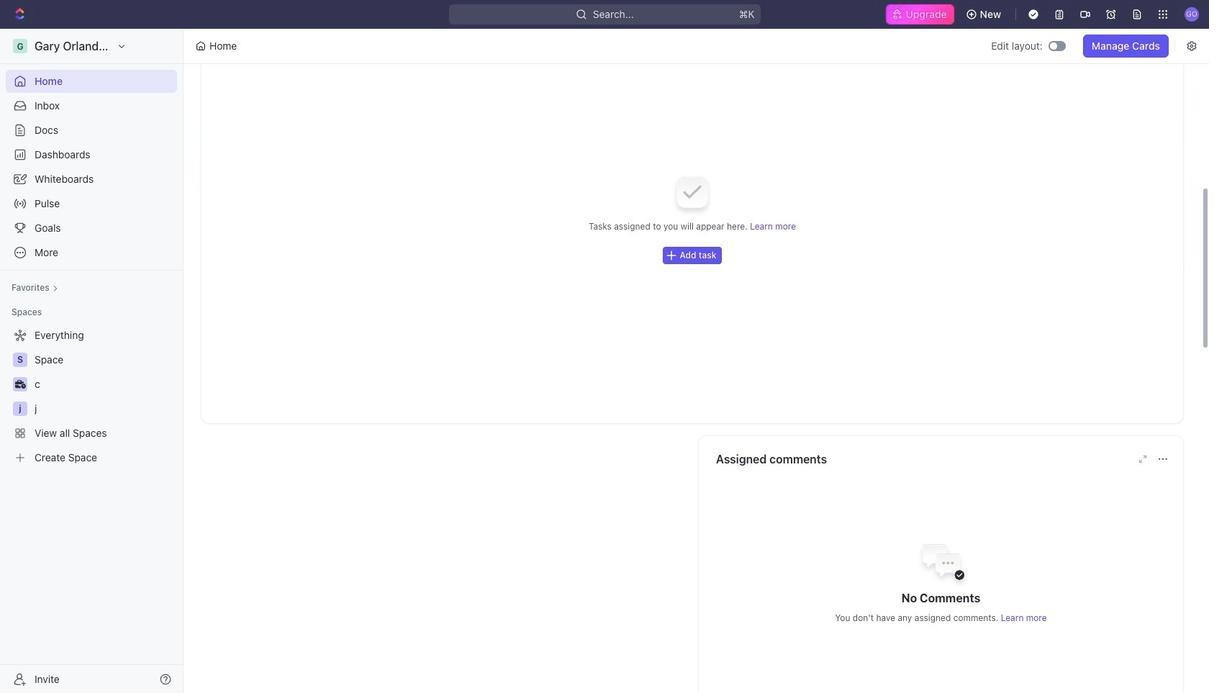 Task type: vqa. For each thing, say whether or not it's contained in the screenshot.
Assigned button
no



Task type: locate. For each thing, give the bounding box(es) containing it.
gary orlando's workspace, , element
[[13, 39, 27, 53]]

tree
[[6, 324, 177, 469]]

business time image
[[15, 380, 26, 389]]



Task type: describe. For each thing, give the bounding box(es) containing it.
space, , element
[[13, 353, 27, 367]]

sidebar navigation
[[0, 29, 186, 693]]

tree inside sidebar navigation
[[6, 324, 177, 469]]

j, , element
[[13, 402, 27, 416]]



